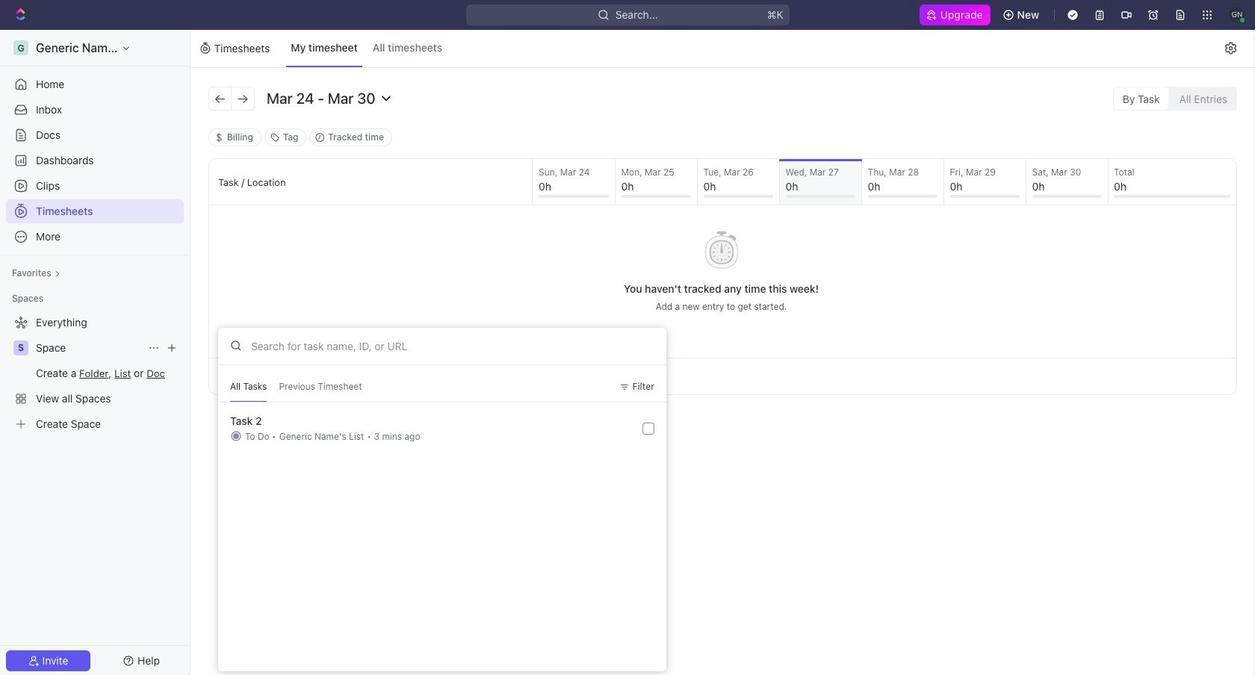 Task type: describe. For each thing, give the bounding box(es) containing it.
sidebar navigation
[[0, 30, 191, 676]]

Search for task name, ID, or URL text field
[[218, 328, 667, 366]]

space, , element
[[13, 341, 28, 356]]



Task type: vqa. For each thing, say whether or not it's contained in the screenshot.
rightmost user group image
no



